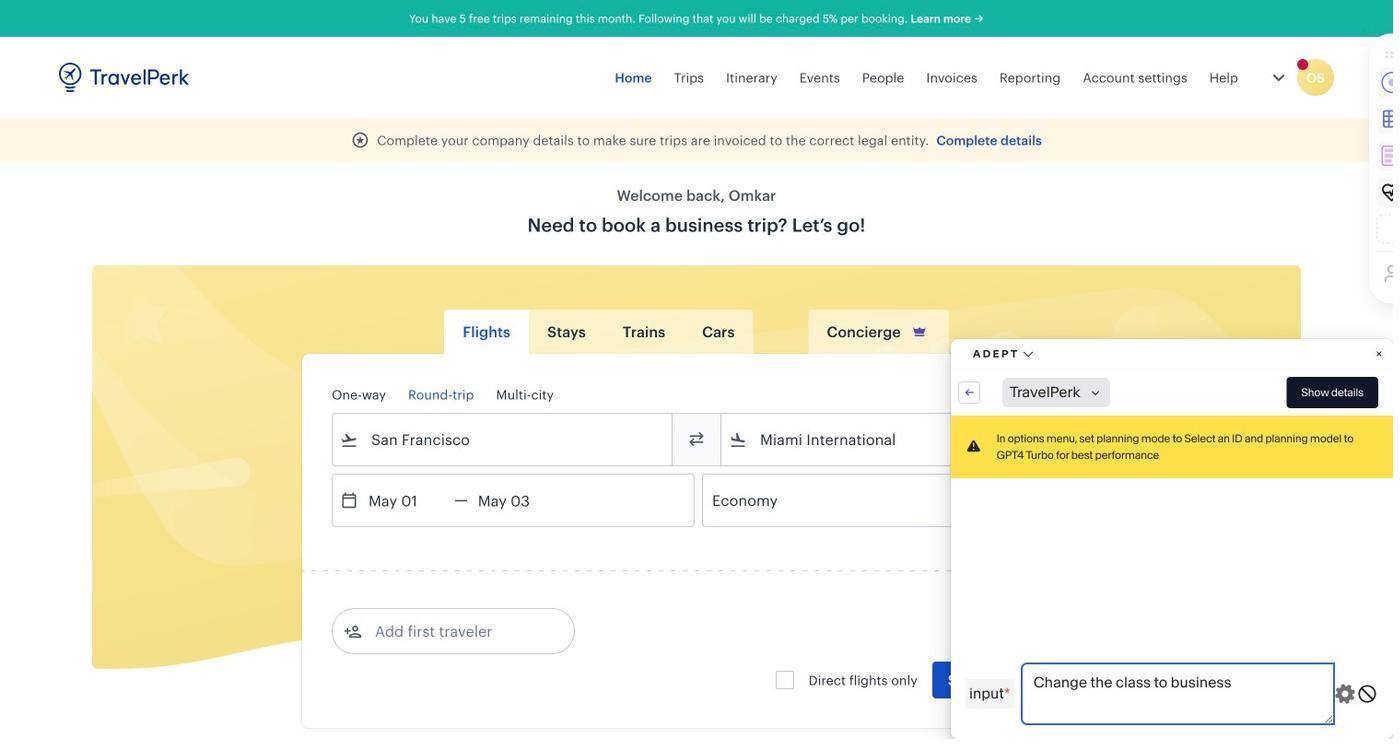 Task type: vqa. For each thing, say whether or not it's contained in the screenshot.
first United Airlines icon
no



Task type: describe. For each thing, give the bounding box(es) containing it.
To search field
[[748, 425, 1037, 454]]

Return text field
[[468, 475, 564, 526]]

Add first traveler search field
[[362, 617, 554, 646]]

From search field
[[359, 425, 648, 454]]

Depart text field
[[359, 475, 454, 526]]



